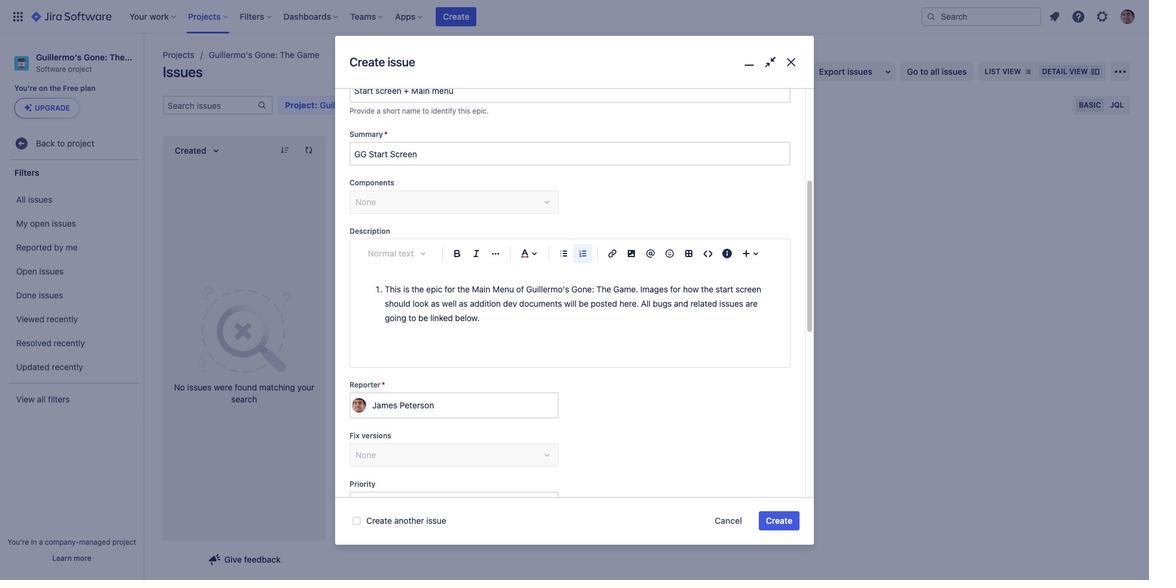 Task type: describe. For each thing, give the bounding box(es) containing it.
search
[[231, 395, 257, 405]]

this
[[385, 285, 401, 295]]

on
[[39, 84, 48, 93]]

1 for from the left
[[445, 285, 456, 295]]

guillermo's gone: the game link
[[209, 48, 320, 62]]

open export issues dropdown image
[[881, 65, 896, 79]]

projects link
[[163, 48, 195, 62]]

bold ⌘b image
[[450, 247, 465, 261]]

minimize image
[[741, 54, 758, 71]]

open issues
[[16, 266, 64, 277]]

related
[[691, 299, 718, 309]]

guillermo's for guillermo's gone: the game
[[209, 50, 253, 60]]

go to all issues
[[908, 66, 967, 77]]

fix
[[350, 432, 360, 441]]

mention image
[[644, 247, 658, 261]]

resolved recently link
[[6, 332, 140, 356]]

issues inside all issues link
[[28, 195, 52, 205]]

versions
[[362, 432, 392, 441]]

numbered list ⌘⇧7 image
[[576, 247, 591, 261]]

bugs
[[653, 299, 672, 309]]

export issues button
[[812, 62, 896, 81]]

open issues link
[[6, 260, 140, 284]]

2 for from the left
[[671, 285, 681, 295]]

issues inside done issues link
[[39, 290, 63, 301]]

reporter
[[350, 381, 381, 390]]

all inside this is the epic for the main menu of guillermo's gone: the game. images for how the start screen should look as well as addition dev documents will be posted here. all bugs and related issues are going to be linked below.
[[642, 299, 651, 309]]

components
[[350, 179, 395, 188]]

view
[[16, 395, 35, 405]]

company-
[[45, 538, 79, 547]]

export issues
[[820, 66, 873, 77]]

epic
[[427, 285, 443, 295]]

the for guillermo's gone: the game
[[280, 50, 295, 60]]

summary
[[350, 130, 383, 139]]

create button inside primary element
[[436, 7, 477, 26]]

1 as from the left
[[431, 299, 440, 309]]

my
[[16, 219, 28, 229]]

to right go
[[921, 66, 929, 77]]

Search field
[[922, 7, 1042, 26]]

dev
[[503, 299, 517, 309]]

linked
[[431, 313, 453, 324]]

give feedback
[[224, 555, 281, 565]]

resolved recently
[[16, 338, 85, 349]]

more formatting image
[[489, 247, 503, 261]]

epic.
[[473, 106, 489, 115]]

menu
[[493, 285, 514, 295]]

my open issues link
[[6, 212, 140, 236]]

sort descending image
[[280, 146, 290, 155]]

images
[[641, 285, 668, 295]]

learn more
[[52, 555, 91, 564]]

name
[[402, 106, 421, 115]]

will
[[565, 299, 577, 309]]

main
[[472, 285, 491, 295]]

back to project link
[[10, 132, 139, 156]]

bullet list ⌘⇧8 image
[[557, 247, 571, 261]]

1 horizontal spatial issue
[[427, 516, 447, 526]]

recently for updated recently
[[52, 362, 83, 372]]

all issues link
[[6, 188, 140, 212]]

basic
[[1080, 101, 1102, 110]]

my open issues
[[16, 219, 76, 229]]

refresh image
[[304, 146, 314, 155]]

viewed recently
[[16, 314, 78, 325]]

done issues
[[16, 290, 63, 301]]

create issue
[[350, 55, 415, 69]]

save filter
[[696, 100, 735, 110]]

link image
[[606, 247, 620, 261]]

viewed recently link
[[6, 308, 140, 332]]

view all filters
[[16, 395, 70, 405]]

plan
[[80, 84, 96, 93]]

learn more button
[[52, 555, 91, 564]]

no
[[174, 383, 185, 393]]

summary *
[[350, 130, 388, 139]]

open
[[16, 266, 37, 277]]

the right is
[[412, 285, 424, 295]]

description
[[350, 227, 390, 236]]

filters
[[48, 395, 70, 405]]

Search issues text field
[[164, 97, 258, 114]]

jql
[[1111, 101, 1125, 110]]

Description - Main content area, start typing to enter text. text field
[[371, 283, 770, 347]]

save filter button
[[689, 96, 743, 115]]

back
[[36, 138, 55, 148]]

0 horizontal spatial a
[[39, 538, 43, 547]]

screen
[[736, 285, 762, 295]]

2 as from the left
[[459, 299, 468, 309]]

issues inside the 'my open issues' link
[[52, 219, 76, 229]]

updated recently
[[16, 362, 83, 372]]

were
[[214, 383, 233, 393]]

save
[[696, 100, 715, 110]]

managed
[[79, 538, 110, 547]]

view for list view
[[1003, 67, 1022, 76]]

look
[[413, 299, 429, 309]]

no issues were found matching your search
[[174, 383, 315, 405]]

table image
[[682, 247, 697, 261]]

here.
[[620, 299, 639, 309]]

all inside group
[[16, 195, 26, 205]]

found
[[235, 383, 257, 393]]

to right back
[[57, 138, 65, 148]]

search image
[[927, 12, 937, 21]]

reported by me
[[16, 243, 78, 253]]

add image, video, or file image
[[625, 247, 639, 261]]

start
[[716, 285, 734, 295]]

resolved
[[16, 338, 51, 349]]

provide
[[350, 106, 375, 115]]

upgrade button
[[15, 99, 79, 118]]

view for detail view
[[1070, 67, 1089, 76]]

open image
[[540, 497, 555, 512]]

documents
[[520, 299, 562, 309]]

by
[[54, 243, 64, 253]]

of
[[517, 285, 524, 295]]

well
[[442, 299, 457, 309]]

guillermo's gone: the game software project
[[36, 52, 150, 74]]

create inside primary element
[[443, 11, 470, 21]]



Task type: locate. For each thing, give the bounding box(es) containing it.
* for summary *
[[385, 130, 388, 139]]

for left how
[[671, 285, 681, 295]]

0 horizontal spatial view
[[1003, 67, 1022, 76]]

view right 'detail'
[[1070, 67, 1089, 76]]

1 horizontal spatial all
[[931, 66, 940, 77]]

posted
[[591, 299, 618, 309]]

done issues link
[[6, 284, 140, 308]]

be
[[579, 299, 589, 309], [419, 313, 428, 324]]

issues
[[163, 63, 203, 80]]

1 vertical spatial *
[[382, 381, 385, 390]]

done
[[16, 290, 37, 301]]

give
[[224, 555, 242, 565]]

the for guillermo's gone: the game software project
[[110, 52, 125, 62]]

all right view
[[37, 395, 46, 405]]

issues inside this is the epic for the main menu of guillermo's gone: the game. images for how the start screen should look as well as addition dev documents will be posted here. all bugs and related issues are going to be linked below.
[[720, 299, 744, 309]]

reported by me link
[[6, 236, 140, 260]]

2 vertical spatial project
[[112, 538, 136, 547]]

all right go
[[931, 66, 940, 77]]

learn
[[52, 555, 72, 564]]

are
[[746, 299, 758, 309]]

* right summary
[[385, 130, 388, 139]]

1 horizontal spatial be
[[579, 299, 589, 309]]

0 vertical spatial recently
[[47, 314, 78, 325]]

another
[[395, 516, 424, 526]]

guillermo's up software
[[36, 52, 82, 62]]

guillermo's inside this is the epic for the main menu of guillermo's gone: the game. images for how the start screen should look as well as addition dev documents will be posted here. all bugs and related issues are going to be linked below.
[[526, 285, 570, 295]]

project up the plan
[[68, 65, 92, 74]]

the inside this is the epic for the main menu of guillermo's gone: the game. images for how the start screen should look as well as addition dev documents will be posted here. all bugs and related issues are going to be linked below.
[[597, 285, 612, 295]]

james
[[373, 401, 398, 411]]

export
[[820, 66, 846, 77]]

code snippet image
[[701, 247, 716, 261]]

0 vertical spatial all
[[16, 195, 26, 205]]

recently down done issues link
[[47, 314, 78, 325]]

list
[[985, 67, 1001, 76]]

guillermo's right projects at the top left of page
[[209, 50, 253, 60]]

the
[[280, 50, 295, 60], [110, 52, 125, 62], [597, 285, 612, 295]]

software
[[36, 65, 66, 74]]

0 vertical spatial issue
[[388, 55, 415, 69]]

issues inside no issues were found matching your search
[[187, 383, 212, 393]]

None text field
[[351, 80, 790, 102], [351, 143, 790, 165], [351, 80, 790, 102], [351, 143, 790, 165]]

1 horizontal spatial guillermo's
[[209, 50, 253, 60]]

0 horizontal spatial be
[[419, 313, 428, 324]]

a
[[377, 106, 381, 115], [39, 538, 43, 547]]

you're for you're in a company-managed project
[[8, 538, 29, 547]]

gone:
[[255, 50, 278, 60], [84, 52, 108, 62], [572, 285, 595, 295]]

project for in
[[112, 538, 136, 547]]

open
[[30, 219, 50, 229]]

0 vertical spatial a
[[377, 106, 381, 115]]

james peterson image
[[352, 399, 367, 413]]

gone: for guillermo's gone: the game
[[255, 50, 278, 60]]

1 vertical spatial issue
[[427, 516, 447, 526]]

be down look
[[419, 313, 428, 324]]

detail view
[[1043, 67, 1089, 76]]

filter
[[717, 100, 735, 110]]

project inside guillermo's gone: the game software project
[[68, 65, 92, 74]]

issues
[[848, 66, 873, 77], [942, 66, 967, 77], [28, 195, 52, 205], [52, 219, 76, 229], [39, 266, 64, 277], [39, 290, 63, 301], [720, 299, 744, 309], [187, 383, 212, 393]]

1 vertical spatial create button
[[759, 512, 800, 531]]

guillermo's inside guillermo's gone: the game software project
[[36, 52, 82, 62]]

* right reporter on the bottom of page
[[382, 381, 385, 390]]

all up my
[[16, 195, 26, 205]]

issues left list
[[942, 66, 967, 77]]

view right list
[[1003, 67, 1022, 76]]

1 vertical spatial project
[[67, 138, 94, 148]]

2 horizontal spatial gone:
[[572, 285, 595, 295]]

1 horizontal spatial as
[[459, 299, 468, 309]]

going
[[385, 313, 407, 324]]

viewed
[[16, 314, 44, 325]]

cancel button
[[708, 512, 750, 531]]

jira software image
[[31, 9, 112, 24], [31, 9, 112, 24]]

1 vertical spatial be
[[419, 313, 428, 324]]

filters
[[14, 168, 39, 178]]

issue up name
[[388, 55, 415, 69]]

issues up 'open'
[[28, 195, 52, 205]]

0 horizontal spatial the
[[110, 52, 125, 62]]

game for guillermo's gone: the game software project
[[127, 52, 150, 62]]

0 horizontal spatial all
[[37, 395, 46, 405]]

issues inside open issues link
[[39, 266, 64, 277]]

0 vertical spatial all
[[931, 66, 940, 77]]

1 vertical spatial you're
[[8, 538, 29, 547]]

the left the main
[[458, 285, 470, 295]]

1 horizontal spatial view
[[1070, 67, 1089, 76]]

view
[[1003, 67, 1022, 76], [1070, 67, 1089, 76]]

1 horizontal spatial game
[[297, 50, 320, 60]]

0 vertical spatial project
[[68, 65, 92, 74]]

for
[[445, 285, 456, 295], [671, 285, 681, 295]]

create banner
[[0, 0, 1150, 34]]

game inside guillermo's gone: the game software project
[[127, 52, 150, 62]]

a inside 'dialog'
[[377, 106, 381, 115]]

matching
[[259, 383, 295, 393]]

0 vertical spatial you're
[[14, 84, 37, 93]]

2 vertical spatial recently
[[52, 362, 83, 372]]

cancel
[[715, 516, 743, 526]]

the right on
[[50, 84, 61, 93]]

issues inside go to all issues link
[[942, 66, 967, 77]]

project right back
[[67, 138, 94, 148]]

gone: inside guillermo's gone: the game software project
[[84, 52, 108, 62]]

exit full screen image
[[762, 54, 779, 71]]

should
[[385, 299, 411, 309]]

game for guillermo's gone: the game
[[297, 50, 320, 60]]

project
[[68, 65, 92, 74], [67, 138, 94, 148], [112, 538, 136, 547]]

1 horizontal spatial a
[[377, 106, 381, 115]]

issues down "start"
[[720, 299, 744, 309]]

discard & close image
[[783, 54, 800, 71]]

guillermo's up "documents"
[[526, 285, 570, 295]]

* for reporter *
[[382, 381, 385, 390]]

2 horizontal spatial guillermo's
[[526, 285, 570, 295]]

feedback
[[244, 555, 281, 565]]

0 horizontal spatial create button
[[436, 7, 477, 26]]

peterson
[[400, 401, 434, 411]]

0 vertical spatial be
[[579, 299, 589, 309]]

free
[[63, 84, 79, 93]]

1 view from the left
[[1003, 67, 1022, 76]]

issues down "reported by me"
[[39, 266, 64, 277]]

as
[[431, 299, 440, 309], [459, 299, 468, 309]]

recently for viewed recently
[[47, 314, 78, 325]]

all left bugs
[[642, 299, 651, 309]]

and
[[674, 299, 689, 309]]

below.
[[455, 313, 480, 324]]

0 horizontal spatial all
[[16, 195, 26, 205]]

more
[[74, 555, 91, 564]]

recently down viewed recently link
[[54, 338, 85, 349]]

a left short in the left of the page
[[377, 106, 381, 115]]

create
[[443, 11, 470, 21], [350, 55, 385, 69], [367, 516, 392, 526], [767, 516, 793, 526]]

issues inside export issues button
[[848, 66, 873, 77]]

project for gone:
[[68, 65, 92, 74]]

0 horizontal spatial guillermo's
[[36, 52, 82, 62]]

create another issue
[[367, 516, 447, 526]]

0 horizontal spatial for
[[445, 285, 456, 295]]

group containing all issues
[[6, 185, 140, 384]]

1 horizontal spatial for
[[671, 285, 681, 295]]

you're left in
[[8, 538, 29, 547]]

2 horizontal spatial the
[[597, 285, 612, 295]]

james peterson
[[373, 401, 434, 411]]

addition
[[470, 299, 501, 309]]

issues right 'open'
[[52, 219, 76, 229]]

go
[[908, 66, 919, 77]]

is
[[404, 285, 410, 295]]

the
[[50, 84, 61, 93], [412, 285, 424, 295], [458, 285, 470, 295], [702, 285, 714, 295]]

*
[[385, 130, 388, 139], [382, 381, 385, 390]]

game
[[297, 50, 320, 60], [127, 52, 150, 62]]

1 vertical spatial all
[[642, 299, 651, 309]]

view all filters link
[[6, 388, 140, 412]]

0 horizontal spatial issue
[[388, 55, 415, 69]]

0 vertical spatial create button
[[436, 7, 477, 26]]

the inside guillermo's gone: the game software project
[[110, 52, 125, 62]]

for up well
[[445, 285, 456, 295]]

projects
[[163, 50, 195, 60]]

priority
[[350, 480, 376, 489]]

1 vertical spatial all
[[37, 395, 46, 405]]

a right in
[[39, 538, 43, 547]]

info panel image
[[720, 247, 735, 261]]

0 horizontal spatial gone:
[[84, 52, 108, 62]]

updated
[[16, 362, 50, 372]]

be right will
[[579, 299, 589, 309]]

reported
[[16, 243, 52, 253]]

1 horizontal spatial the
[[280, 50, 295, 60]]

recently down resolved recently link
[[52, 362, 83, 372]]

identify
[[431, 106, 457, 115]]

upgrade
[[35, 104, 70, 113]]

project right managed
[[112, 538, 136, 547]]

1 horizontal spatial all
[[642, 299, 651, 309]]

1 vertical spatial a
[[39, 538, 43, 547]]

as left well
[[431, 299, 440, 309]]

the up related
[[702, 285, 714, 295]]

gone: inside this is the epic for the main menu of guillermo's gone: the game. images for how the start screen should look as well as addition dev documents will be posted here. all bugs and related issues are going to be linked below.
[[572, 285, 595, 295]]

you're left on
[[14, 84, 37, 93]]

as right well
[[459, 299, 468, 309]]

recently inside "link"
[[52, 362, 83, 372]]

issue right another
[[427, 516, 447, 526]]

1 vertical spatial recently
[[54, 338, 85, 349]]

you're in a company-managed project
[[8, 538, 136, 547]]

how
[[683, 285, 699, 295]]

group
[[6, 185, 140, 384]]

to right name
[[423, 106, 429, 115]]

2 view from the left
[[1070, 67, 1089, 76]]

create issue dialog
[[335, 36, 815, 581]]

to down look
[[409, 313, 416, 324]]

create button inside create issue 'dialog'
[[759, 512, 800, 531]]

your
[[298, 383, 315, 393]]

guillermo's for guillermo's gone: the game software project
[[36, 52, 82, 62]]

to inside this is the epic for the main menu of guillermo's gone: the game. images for how the start screen should look as well as addition dev documents will be posted here. all bugs and related issues are going to be linked below.
[[409, 313, 416, 324]]

1 horizontal spatial gone:
[[255, 50, 278, 60]]

emoji image
[[663, 247, 677, 261]]

primary element
[[7, 0, 922, 33]]

0 vertical spatial *
[[385, 130, 388, 139]]

you're for you're on the free plan
[[14, 84, 37, 93]]

this is the epic for the main menu of guillermo's gone: the game. images for how the start screen should look as well as addition dev documents will be posted here. all bugs and related issues are going to be linked below.
[[385, 285, 764, 324]]

recently for resolved recently
[[54, 338, 85, 349]]

short
[[383, 106, 400, 115]]

0 horizontal spatial as
[[431, 299, 440, 309]]

me
[[66, 243, 78, 253]]

issues right export
[[848, 66, 873, 77]]

updated recently link
[[6, 356, 140, 380]]

italic ⌘i image
[[470, 247, 484, 261]]

give feedback button
[[201, 551, 288, 570]]

list view
[[985, 67, 1022, 76]]

gone: for guillermo's gone: the game software project
[[84, 52, 108, 62]]

1 horizontal spatial create button
[[759, 512, 800, 531]]

go to all issues link
[[900, 62, 975, 81]]

0 horizontal spatial game
[[127, 52, 150, 62]]

issues right no
[[187, 383, 212, 393]]

guillermo's gone: the game
[[209, 50, 320, 60]]

issues up viewed recently
[[39, 290, 63, 301]]



Task type: vqa. For each thing, say whether or not it's contained in the screenshot.
Managed
yes



